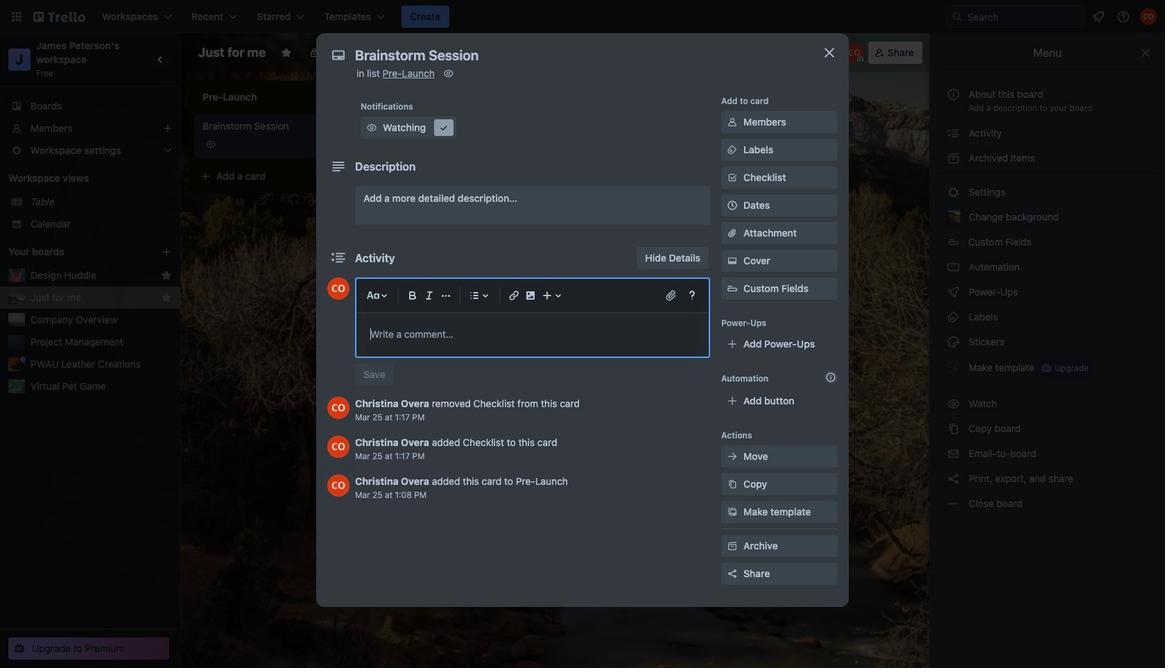 Task type: describe. For each thing, give the bounding box(es) containing it.
1 vertical spatial christina overa (christinaovera) image
[[328, 475, 350, 497]]

1 starred icon image from the top
[[161, 270, 172, 281]]

lists image
[[466, 287, 483, 304]]

italic ⌘i image
[[421, 287, 438, 304]]

add board image
[[161, 246, 172, 257]]

christina overa (christinaovera) image inside 'primary' element
[[1141, 8, 1158, 25]]

Main content area, start typing to enter text. text field
[[371, 326, 695, 343]]

open information menu image
[[1117, 10, 1131, 24]]

primary element
[[0, 0, 1166, 33]]

image image
[[523, 287, 539, 304]]

editor toolbar
[[362, 285, 704, 307]]

link ⌘k image
[[506, 287, 523, 304]]



Task type: vqa. For each thing, say whether or not it's contained in the screenshot.
leftmost Color: purple, title: "Design Team" element
no



Task type: locate. For each thing, give the bounding box(es) containing it.
Search field
[[963, 7, 1085, 26]]

text formatting group
[[405, 287, 455, 304]]

0 vertical spatial starred icon image
[[161, 270, 172, 281]]

1 horizontal spatial christina overa (christinaovera) image
[[1141, 8, 1158, 25]]

search image
[[952, 11, 963, 22]]

christina overa (christinaovera) image
[[1141, 8, 1158, 25], [328, 475, 350, 497]]

1 vertical spatial starred icon image
[[161, 292, 172, 303]]

more formatting image
[[438, 287, 455, 304]]

0 horizontal spatial christina overa (christinaovera) image
[[328, 475, 350, 497]]

christina overa (christinaovera) image
[[845, 43, 865, 62], [328, 278, 350, 300], [328, 397, 350, 419], [328, 436, 350, 458]]

starred icon image
[[161, 270, 172, 281], [161, 292, 172, 303]]

close dialog image
[[822, 44, 838, 61]]

None text field
[[348, 43, 806, 68]]

0 vertical spatial christina overa (christinaovera) image
[[1141, 8, 1158, 25]]

bold ⌘b image
[[405, 287, 421, 304]]

0 notifications image
[[1091, 8, 1108, 25]]

open help dialog image
[[684, 287, 701, 304]]

star or unstar board image
[[281, 47, 292, 58]]

sm image
[[698, 42, 718, 61], [726, 115, 740, 129], [437, 121, 451, 135], [947, 260, 961, 274], [947, 335, 961, 349], [947, 360, 961, 374], [947, 447, 961, 461], [947, 472, 961, 486], [726, 505, 740, 519]]

customize views image
[[435, 46, 449, 60]]

sm image
[[442, 67, 456, 81], [365, 121, 379, 135], [947, 126, 961, 140], [726, 143, 740, 157], [947, 151, 961, 165], [947, 185, 961, 199], [726, 254, 740, 268], [947, 285, 961, 299], [947, 310, 961, 324], [947, 397, 961, 411], [947, 422, 961, 436], [726, 450, 740, 464], [726, 477, 740, 491], [947, 497, 961, 511], [726, 539, 740, 553]]

2 starred icon image from the top
[[161, 292, 172, 303]]

create from template… image
[[355, 171, 366, 182]]

your boards with 6 items element
[[8, 244, 140, 260]]

text styles image
[[365, 287, 382, 304]]

attach and insert link image
[[665, 289, 679, 303]]

Board name text field
[[192, 42, 273, 64]]



